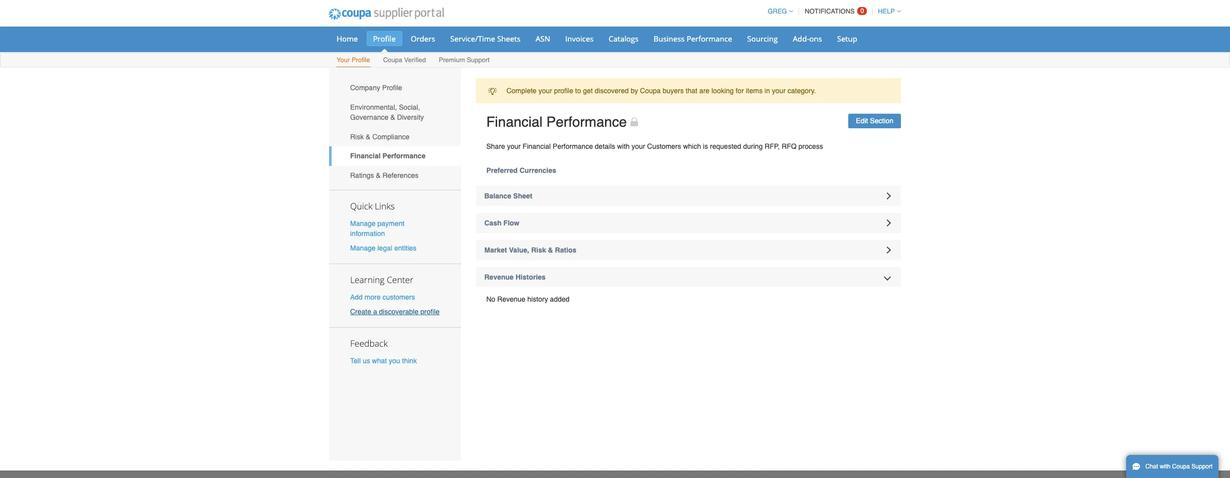 Task type: vqa. For each thing, say whether or not it's contained in the screenshot.
the Premium
yes



Task type: locate. For each thing, give the bounding box(es) containing it.
performance right business
[[687, 34, 732, 44]]

your profile
[[337, 56, 370, 64]]

1 horizontal spatial risk
[[531, 246, 546, 254]]

1 manage from the top
[[350, 220, 376, 228]]

0 horizontal spatial financial performance
[[350, 152, 426, 160]]

profile
[[373, 34, 396, 44], [352, 56, 370, 64], [382, 84, 402, 92]]

preferred currencies
[[487, 167, 556, 175]]

legal
[[378, 244, 392, 252]]

risk inside market value, risk & ratios 'dropdown button'
[[531, 246, 546, 254]]

financial up share
[[487, 114, 543, 130]]

company profile
[[350, 84, 402, 92]]

revenue right no
[[497, 296, 526, 304]]

chat with coupa support
[[1146, 464, 1213, 471]]

manage legal entities
[[350, 244, 417, 252]]

business
[[654, 34, 685, 44]]

learning
[[350, 274, 385, 286]]

information
[[350, 230, 385, 238]]

catalogs link
[[602, 31, 645, 46]]

no
[[487, 296, 495, 304]]

1 vertical spatial manage
[[350, 244, 376, 252]]

2 horizontal spatial coupa
[[1173, 464, 1190, 471]]

looking
[[712, 87, 734, 95]]

service/time sheets link
[[444, 31, 527, 46]]

balance sheet heading
[[476, 186, 901, 206]]

coupa inside coupa verified link
[[383, 56, 402, 64]]

with inside button
[[1160, 464, 1171, 471]]

profile up environmental, social, governance & diversity link
[[382, 84, 402, 92]]

complete your profile to get discovered by coupa buyers that are looking for items in your category. alert
[[476, 78, 901, 104]]

add-
[[793, 34, 810, 44]]

your right in
[[772, 87, 786, 95]]

invoices link
[[559, 31, 600, 46]]

process
[[799, 143, 823, 151]]

2 manage from the top
[[350, 244, 376, 252]]

to
[[575, 87, 581, 95]]

with right details
[[617, 143, 630, 151]]

performance
[[687, 34, 732, 44], [547, 114, 627, 130], [553, 143, 593, 151], [383, 152, 426, 160]]

1 vertical spatial support
[[1192, 464, 1213, 471]]

profile inside company profile link
[[382, 84, 402, 92]]

for
[[736, 87, 744, 95]]

1 vertical spatial risk
[[531, 246, 546, 254]]

1 vertical spatial financial
[[523, 143, 551, 151]]

premium support
[[439, 56, 490, 64]]

diversity
[[397, 113, 424, 121]]

cash
[[485, 219, 502, 227]]

1 horizontal spatial with
[[1160, 464, 1171, 471]]

revenue up no
[[485, 273, 514, 282]]

edit
[[856, 117, 868, 125]]

& down governance
[[366, 133, 371, 141]]

by
[[631, 87, 638, 95]]

with
[[617, 143, 630, 151], [1160, 464, 1171, 471]]

1 vertical spatial profile
[[352, 56, 370, 64]]

service/time sheets
[[450, 34, 521, 44]]

complete
[[507, 87, 537, 95]]

0 vertical spatial revenue
[[485, 273, 514, 282]]

help
[[878, 8, 895, 15]]

manage legal entities link
[[350, 244, 417, 252]]

coupa right the by
[[640, 87, 661, 95]]

financial performance link
[[329, 147, 461, 166]]

financial performance down compliance
[[350, 152, 426, 160]]

0 vertical spatial financial performance
[[487, 114, 627, 130]]

think
[[402, 357, 417, 365]]

1 vertical spatial profile
[[421, 308, 440, 316]]

discovered
[[595, 87, 629, 95]]

0 vertical spatial coupa
[[383, 56, 402, 64]]

1 horizontal spatial profile
[[554, 87, 573, 95]]

financial up currencies
[[523, 143, 551, 151]]

are
[[700, 87, 710, 95]]

1 horizontal spatial support
[[1192, 464, 1213, 471]]

discoverable
[[379, 308, 419, 316]]

0 vertical spatial manage
[[350, 220, 376, 228]]

coupa left "verified"
[[383, 56, 402, 64]]

risk right value,
[[531, 246, 546, 254]]

manage payment information link
[[350, 220, 405, 238]]

payment
[[378, 220, 405, 228]]

risk & compliance link
[[329, 127, 461, 147]]

orders
[[411, 34, 435, 44]]

ratings & references
[[350, 172, 419, 180]]

financial up ratings
[[350, 152, 381, 160]]

no revenue history added
[[487, 296, 570, 304]]

balance
[[485, 192, 511, 200]]

1 vertical spatial with
[[1160, 464, 1171, 471]]

financial performance
[[487, 114, 627, 130], [350, 152, 426, 160]]

verified
[[404, 56, 426, 64]]

links
[[375, 200, 395, 212]]

with right chat
[[1160, 464, 1171, 471]]

profile right discoverable
[[421, 308, 440, 316]]

1 horizontal spatial coupa
[[640, 87, 661, 95]]

profile inside the your profile link
[[352, 56, 370, 64]]

manage down information
[[350, 244, 376, 252]]

share
[[487, 143, 505, 151]]

profile down coupa supplier portal image
[[373, 34, 396, 44]]

0 vertical spatial profile
[[373, 34, 396, 44]]

performance left details
[[553, 143, 593, 151]]

0 vertical spatial risk
[[350, 133, 364, 141]]

0 vertical spatial financial
[[487, 114, 543, 130]]

2 vertical spatial coupa
[[1173, 464, 1190, 471]]

manage
[[350, 220, 376, 228], [350, 244, 376, 252]]

sourcing
[[747, 34, 778, 44]]

1 vertical spatial coupa
[[640, 87, 661, 95]]

manage up information
[[350, 220, 376, 228]]

profile for company profile
[[382, 84, 402, 92]]

risk
[[350, 133, 364, 141], [531, 246, 546, 254]]

profile right your
[[352, 56, 370, 64]]

manage inside manage payment information
[[350, 220, 376, 228]]

balance sheet
[[485, 192, 533, 200]]

add
[[350, 294, 363, 302]]

navigation
[[763, 2, 901, 21]]

financial performance inside financial performance link
[[350, 152, 426, 160]]

0 vertical spatial with
[[617, 143, 630, 151]]

governance
[[350, 113, 389, 121]]

tell
[[350, 357, 361, 365]]

0 horizontal spatial coupa
[[383, 56, 402, 64]]

coupa right chat
[[1173, 464, 1190, 471]]

risk down governance
[[350, 133, 364, 141]]

buyers
[[663, 87, 684, 95]]

manage payment information
[[350, 220, 405, 238]]

profile left to
[[554, 87, 573, 95]]

1 vertical spatial financial performance
[[350, 152, 426, 160]]

catalogs
[[609, 34, 639, 44]]

that
[[686, 87, 698, 95]]

profile
[[554, 87, 573, 95], [421, 308, 440, 316]]

sheets
[[497, 34, 521, 44]]

create a discoverable profile link
[[350, 308, 440, 316]]

ons
[[810, 34, 822, 44]]

ratios
[[555, 246, 577, 254]]

2 vertical spatial profile
[[382, 84, 402, 92]]

0 horizontal spatial risk
[[350, 133, 364, 141]]

0
[[861, 7, 864, 15]]

& left diversity
[[390, 113, 395, 121]]

added
[[550, 296, 570, 304]]

performance up references
[[383, 152, 426, 160]]

more
[[365, 294, 381, 302]]

0 horizontal spatial support
[[467, 56, 490, 64]]

market value, risk & ratios
[[485, 246, 577, 254]]

chat
[[1146, 464, 1158, 471]]

0 vertical spatial profile
[[554, 87, 573, 95]]

coupa inside complete your profile to get discovered by coupa buyers that are looking for items in your category. alert
[[640, 87, 661, 95]]

& left ratios
[[548, 246, 553, 254]]

& right ratings
[[376, 172, 381, 180]]

2 vertical spatial financial
[[350, 152, 381, 160]]

0 horizontal spatial profile
[[421, 308, 440, 316]]

environmental, social, governance & diversity
[[350, 103, 424, 121]]

company
[[350, 84, 380, 92]]

financial performance down to
[[487, 114, 627, 130]]



Task type: describe. For each thing, give the bounding box(es) containing it.
premium support link
[[438, 54, 490, 67]]

setup
[[837, 34, 858, 44]]

feedback
[[350, 338, 388, 350]]

risk & compliance
[[350, 133, 410, 141]]

is
[[703, 143, 708, 151]]

edit section link
[[849, 114, 901, 128]]

items
[[746, 87, 763, 95]]

coupa inside chat with coupa support button
[[1173, 464, 1190, 471]]

1 vertical spatial revenue
[[497, 296, 526, 304]]

flow
[[504, 219, 520, 227]]

your profile link
[[336, 54, 371, 67]]

revenue histories button
[[476, 267, 901, 288]]

manage for manage legal entities
[[350, 244, 376, 252]]

your left customers on the top right
[[632, 143, 645, 151]]

sourcing link
[[741, 31, 785, 46]]

manage for manage payment information
[[350, 220, 376, 228]]

a
[[373, 308, 377, 316]]

environmental,
[[350, 103, 397, 111]]

rfp,
[[765, 143, 780, 151]]

ratings & references link
[[329, 166, 461, 185]]

category.
[[788, 87, 816, 95]]

in
[[765, 87, 770, 95]]

& inside environmental, social, governance & diversity
[[390, 113, 395, 121]]

environmental, social, governance & diversity link
[[329, 98, 461, 127]]

section
[[870, 117, 894, 125]]

coupa supplier portal image
[[322, 2, 451, 27]]

0 vertical spatial support
[[467, 56, 490, 64]]

tell us what you think
[[350, 357, 417, 365]]

quick links
[[350, 200, 395, 212]]

us
[[363, 357, 370, 365]]

invoices
[[565, 34, 594, 44]]

your right share
[[507, 143, 521, 151]]

market value, risk & ratios button
[[476, 240, 901, 260]]

service/time
[[450, 34, 495, 44]]

history
[[528, 296, 548, 304]]

balance sheet button
[[476, 186, 901, 206]]

share your financial performance details with your customers which is requested during rfp, rfq process
[[487, 143, 823, 151]]

chat with coupa support button
[[1127, 456, 1219, 479]]

details
[[595, 143, 615, 151]]

profile for your profile
[[352, 56, 370, 64]]

currencies
[[520, 167, 556, 175]]

your right the complete
[[539, 87, 552, 95]]

create
[[350, 308, 371, 316]]

which
[[683, 143, 701, 151]]

requested
[[710, 143, 741, 151]]

navigation containing notifications 0
[[763, 2, 901, 21]]

cash flow
[[485, 219, 520, 227]]

& inside 'dropdown button'
[[548, 246, 553, 254]]

business performance
[[654, 34, 732, 44]]

market value, risk & ratios heading
[[476, 240, 901, 260]]

cash flow button
[[476, 213, 901, 233]]

rfq
[[782, 143, 797, 151]]

performance up details
[[547, 114, 627, 130]]

company profile link
[[329, 78, 461, 98]]

get
[[583, 87, 593, 95]]

profile inside alert
[[554, 87, 573, 95]]

learning center
[[350, 274, 414, 286]]

tell us what you think button
[[350, 356, 417, 366]]

asn
[[536, 34, 550, 44]]

coupa verified link
[[383, 54, 427, 67]]

sheet
[[513, 192, 533, 200]]

you
[[389, 357, 400, 365]]

orders link
[[404, 31, 442, 46]]

revenue inside dropdown button
[[485, 273, 514, 282]]

customers
[[647, 143, 681, 151]]

during
[[743, 143, 763, 151]]

your
[[337, 56, 350, 64]]

quick
[[350, 200, 373, 212]]

revenue histories heading
[[476, 267, 901, 288]]

market
[[485, 246, 507, 254]]

home link
[[330, 31, 365, 46]]

premium
[[439, 56, 465, 64]]

1 horizontal spatial financial performance
[[487, 114, 627, 130]]

social,
[[399, 103, 420, 111]]

business performance link
[[647, 31, 739, 46]]

risk inside risk & compliance link
[[350, 133, 364, 141]]

cash flow heading
[[476, 213, 901, 233]]

references
[[383, 172, 419, 180]]

0 horizontal spatial with
[[617, 143, 630, 151]]

profile inside profile link
[[373, 34, 396, 44]]

greg link
[[763, 8, 793, 15]]

notifications 0
[[805, 7, 864, 15]]

add more customers link
[[350, 294, 415, 302]]

asn link
[[529, 31, 557, 46]]

coupa verified
[[383, 56, 426, 64]]

notifications
[[805, 8, 855, 15]]

support inside button
[[1192, 464, 1213, 471]]

add more customers
[[350, 294, 415, 302]]

center
[[387, 274, 414, 286]]



